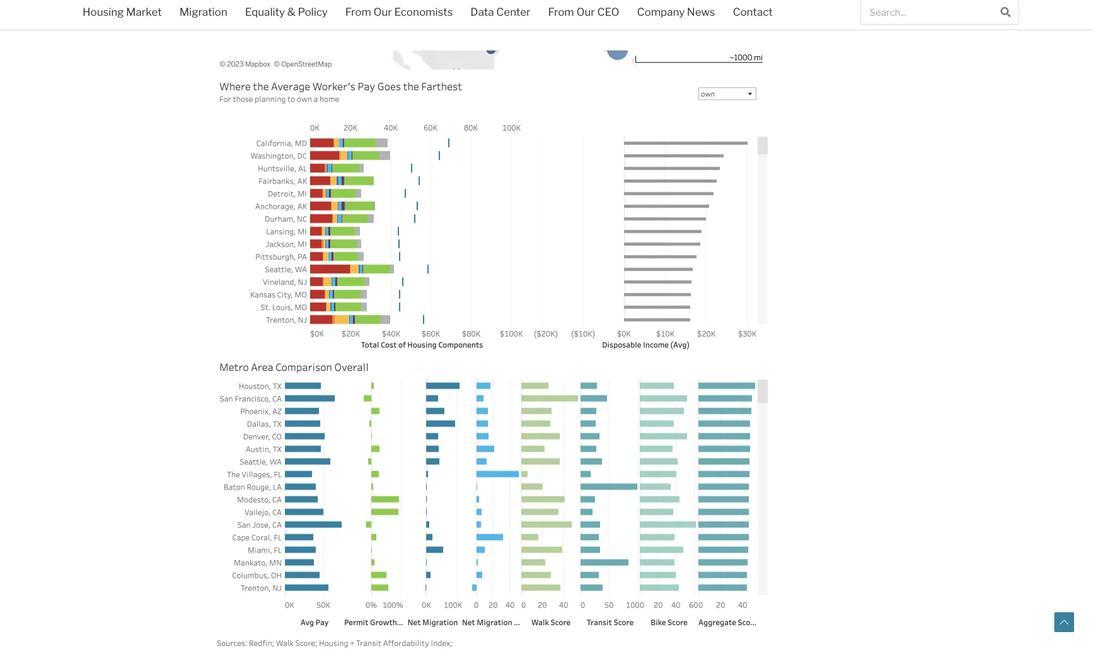 Task type: vqa. For each thing, say whether or not it's contained in the screenshot.
Property details
no



Task type: locate. For each thing, give the bounding box(es) containing it.
migration link
[[171, 0, 236, 26]]

from
[[346, 5, 372, 18], [549, 5, 575, 18]]

migration
[[180, 5, 228, 18]]

housing
[[83, 5, 124, 18]]

0 horizontal spatial our
[[374, 5, 392, 18]]

company news
[[637, 5, 716, 18]]

housing market link
[[74, 0, 171, 26]]

from our ceo link
[[540, 0, 629, 26]]

our inside from our economists link
[[374, 5, 392, 18]]

1 horizontal spatial from
[[549, 5, 575, 18]]

from for from our ceo
[[549, 5, 575, 18]]

1 horizontal spatial our
[[577, 5, 595, 18]]

from our economists link
[[337, 0, 462, 26]]

equality & policy link
[[236, 0, 337, 26]]

our left economists
[[374, 5, 392, 18]]

Search... search field
[[862, 0, 994, 24]]

from right policy
[[346, 5, 372, 18]]

0 horizontal spatial from
[[346, 5, 372, 18]]

our for economists
[[374, 5, 392, 18]]

data center link
[[462, 0, 540, 26]]

None search field
[[861, 0, 1020, 25]]

our
[[374, 5, 392, 18], [577, 5, 595, 18]]

our inside the from our ceo link
[[577, 5, 595, 18]]

from left ceo
[[549, 5, 575, 18]]

1 our from the left
[[374, 5, 392, 18]]

equality & policy
[[245, 5, 328, 18]]

market
[[126, 5, 162, 18]]

2 from from the left
[[549, 5, 575, 18]]

our for ceo
[[577, 5, 595, 18]]

housing market
[[83, 5, 162, 18]]

2 our from the left
[[577, 5, 595, 18]]

our left ceo
[[577, 5, 595, 18]]

company news link
[[629, 0, 725, 26]]

contact link
[[725, 0, 782, 26]]

from for from our economists
[[346, 5, 372, 18]]

1 from from the left
[[346, 5, 372, 18]]



Task type: describe. For each thing, give the bounding box(es) containing it.
company
[[637, 5, 685, 18]]

contact
[[733, 5, 773, 18]]

data
[[471, 5, 494, 18]]

search image
[[1001, 7, 1012, 17]]

&
[[288, 5, 296, 18]]

ceo
[[598, 5, 620, 18]]

from our economists
[[346, 5, 453, 18]]

policy
[[298, 5, 328, 18]]

economists
[[395, 5, 453, 18]]

center
[[497, 5, 531, 18]]

data center
[[471, 5, 531, 18]]

equality
[[245, 5, 285, 18]]

from our ceo
[[549, 5, 620, 18]]

news
[[688, 5, 716, 18]]



